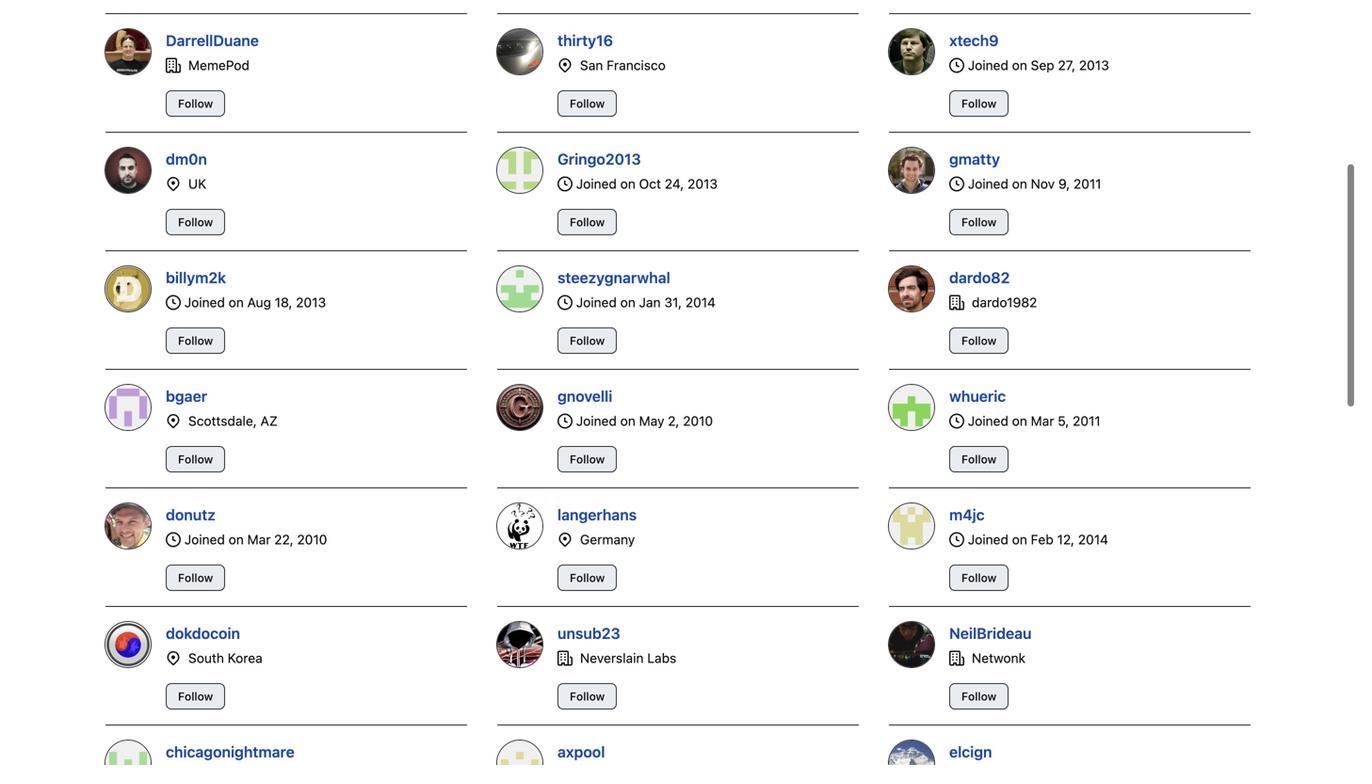 Task type: describe. For each thing, give the bounding box(es) containing it.
sep
[[1031, 57, 1054, 73]]

Follow xtech9 submit
[[949, 90, 1009, 117]]

thirty16
[[558, 32, 613, 49]]

on for donutz
[[229, 532, 244, 548]]

thirty16 link
[[558, 32, 613, 49]]

elcign
[[949, 744, 992, 761]]

@dm0n image
[[105, 148, 151, 193]]

joined for gmatty
[[968, 176, 1009, 192]]

gnovelli link
[[558, 388, 612, 405]]

18,
[[275, 295, 292, 310]]

joined for whueric
[[968, 413, 1009, 429]]

@unsub23 image
[[497, 623, 542, 668]]

joined for xtech9
[[968, 57, 1009, 73]]

joined on oct 24, 2013
[[573, 176, 718, 192]]

steezygnarwhal
[[558, 269, 670, 287]]

joined for gnovelli
[[576, 413, 617, 429]]

dokdocoin link
[[166, 625, 240, 643]]

on for gmatty
[[1012, 176, 1027, 192]]

on for gringo2013
[[620, 176, 636, 192]]

neilbrideau
[[949, 625, 1032, 643]]

gringo2013
[[558, 150, 641, 168]]

2014 for steezygnarwhal
[[685, 295, 716, 310]]

@m4jc image
[[889, 504, 934, 549]]

may
[[639, 413, 664, 429]]

Follow dardo82 submit
[[949, 328, 1009, 354]]

bgaer
[[166, 388, 207, 405]]

joined on mar 5, 2011
[[964, 413, 1101, 429]]

Follow gmatty submit
[[949, 209, 1009, 235]]

31,
[[664, 295, 682, 310]]

@darrellduane image
[[105, 29, 151, 74]]

steezygnarwhal link
[[558, 269, 670, 287]]

clock image for steezygnarwhal
[[558, 295, 573, 310]]

@elcign image
[[889, 741, 934, 766]]

joined on nov 9, 2011
[[964, 176, 1102, 192]]

organization image for unsub23
[[558, 651, 573, 666]]

Follow m4jc submit
[[949, 565, 1009, 591]]

@gnovelli image
[[497, 385, 542, 430]]

@thirty16 image
[[497, 29, 542, 74]]

gringo2013 link
[[558, 150, 641, 168]]

unsub23 link
[[558, 625, 620, 643]]

az
[[260, 413, 278, 429]]

organization image for dardo82
[[949, 295, 964, 310]]

langerhans link
[[558, 506, 637, 524]]

feb
[[1031, 532, 1054, 548]]

francisco
[[607, 57, 666, 73]]

axpool
[[558, 744, 605, 761]]

@steezygnarwhal image
[[497, 267, 542, 312]]

neilbrideau link
[[949, 625, 1032, 643]]

2011 for whueric
[[1073, 413, 1101, 429]]

on for steezygnarwhal
[[620, 295, 636, 310]]

joined on sep 27, 2013
[[964, 57, 1109, 73]]

unsub23
[[558, 625, 620, 643]]

24,
[[665, 176, 684, 192]]

joined on aug 18, 2013
[[181, 295, 326, 310]]

Follow unsub23 submit
[[558, 684, 617, 710]]

Follow langerhans submit
[[558, 565, 617, 591]]

dokdocoin
[[166, 625, 240, 643]]

@neilbrideau image
[[889, 623, 934, 668]]

@dokdocoin image
[[105, 623, 151, 668]]

@chicagonightmare image
[[105, 741, 151, 766]]

xtech9
[[949, 32, 999, 49]]

gnovelli
[[558, 388, 612, 405]]

organization image for neilbrideau
[[949, 651, 964, 666]]

clock image for whueric
[[949, 414, 964, 429]]

neverslain labs
[[580, 651, 676, 666]]

darrellduane
[[166, 32, 259, 49]]

mar for donutz
[[247, 532, 271, 548]]

scottsdale, az
[[188, 413, 278, 429]]

@dardo82 image
[[889, 267, 934, 312]]

12,
[[1057, 532, 1075, 548]]

@whueric image
[[889, 385, 934, 430]]

location image for dokdocoin
[[166, 651, 181, 666]]

@axpool image
[[497, 741, 542, 766]]

whueric
[[949, 388, 1006, 405]]

aug
[[247, 295, 271, 310]]

dardo82
[[949, 269, 1010, 287]]

joined for steezygnarwhal
[[576, 295, 617, 310]]

joined on may 2, 2010
[[573, 413, 713, 429]]

2010 for gnovelli
[[683, 413, 713, 429]]

bgaer link
[[166, 388, 207, 405]]

langerhans
[[558, 506, 637, 524]]

nov
[[1031, 176, 1055, 192]]

clock image for gmatty
[[949, 177, 964, 192]]

Follow dokdocoin submit
[[166, 684, 225, 710]]

Follow billym2k submit
[[166, 328, 225, 354]]

gmatty link
[[949, 150, 1000, 168]]

south
[[188, 651, 224, 666]]

dardo1982
[[972, 295, 1037, 310]]

dm0n link
[[166, 150, 207, 168]]

oct
[[639, 176, 661, 192]]

on for whueric
[[1012, 413, 1027, 429]]

Follow gnovelli submit
[[558, 446, 617, 473]]

2011 for gmatty
[[1074, 176, 1102, 192]]



Task type: locate. For each thing, give the bounding box(es) containing it.
2 vertical spatial 2013
[[296, 295, 326, 310]]

1 vertical spatial 2011
[[1073, 413, 1101, 429]]

mar left 5,
[[1031, 413, 1054, 429]]

2,
[[668, 413, 679, 429]]

joined
[[968, 57, 1009, 73], [576, 176, 617, 192], [968, 176, 1009, 192], [184, 295, 225, 310], [576, 295, 617, 310], [576, 413, 617, 429], [968, 413, 1009, 429], [184, 532, 225, 548], [968, 532, 1009, 548]]

@gringo2013 image
[[497, 148, 542, 193]]

m4jc link
[[949, 506, 985, 524]]

joined down steezygnarwhal link
[[576, 295, 617, 310]]

1 vertical spatial organization image
[[949, 295, 964, 310]]

0 vertical spatial 2010
[[683, 413, 713, 429]]

1 vertical spatial location image
[[166, 414, 181, 429]]

joined on feb 12, 2014
[[964, 532, 1108, 548]]

2014
[[685, 295, 716, 310], [1078, 532, 1108, 548]]

1 2011 from the top
[[1074, 176, 1102, 192]]

1 vertical spatial 2014
[[1078, 532, 1108, 548]]

1 organization image from the left
[[558, 651, 573, 666]]

joined down the gmatty
[[968, 176, 1009, 192]]

joined for gringo2013
[[576, 176, 617, 192]]

1 vertical spatial mar
[[247, 532, 271, 548]]

scottsdale,
[[188, 413, 257, 429]]

0 vertical spatial location image
[[558, 58, 573, 73]]

location image
[[558, 58, 573, 73], [166, 414, 181, 429], [166, 651, 181, 666]]

0 horizontal spatial 2014
[[685, 295, 716, 310]]

0 horizontal spatial 2010
[[297, 532, 327, 548]]

chicagonightmare
[[166, 744, 295, 761]]

location image down langerhans
[[558, 533, 573, 548]]

axpool link
[[558, 744, 605, 761]]

mar
[[1031, 413, 1054, 429], [247, 532, 271, 548]]

2013 for gringo2013
[[688, 176, 718, 192]]

1 vertical spatial 2010
[[297, 532, 327, 548]]

2013 for xtech9
[[1079, 57, 1109, 73]]

clock image for gnovelli
[[558, 414, 573, 429]]

south korea
[[188, 651, 263, 666]]

clock image down the whueric
[[949, 414, 964, 429]]

on left oct
[[620, 176, 636, 192]]

organization image
[[166, 58, 181, 73], [949, 295, 964, 310]]

2011 right 5,
[[1073, 413, 1101, 429]]

Follow thirty16 submit
[[558, 90, 617, 117]]

on left 5,
[[1012, 413, 1027, 429]]

korea
[[228, 651, 263, 666]]

0 horizontal spatial organization image
[[558, 651, 573, 666]]

9,
[[1059, 176, 1070, 192]]

2014 right 12,
[[1078, 532, 1108, 548]]

Follow donutz submit
[[166, 565, 225, 591]]

clock image for billym2k
[[166, 295, 181, 310]]

2013 right 24,
[[688, 176, 718, 192]]

organization image
[[558, 651, 573, 666], [949, 651, 964, 666]]

on for gnovelli
[[620, 413, 636, 429]]

27,
[[1058, 57, 1076, 73]]

1 horizontal spatial mar
[[1031, 413, 1054, 429]]

1 horizontal spatial organization image
[[949, 651, 964, 666]]

joined down billym2k
[[184, 295, 225, 310]]

donutz
[[166, 506, 216, 524]]

germany
[[580, 532, 635, 548]]

2 vertical spatial location image
[[166, 651, 181, 666]]

uk
[[188, 176, 206, 192]]

location image left uk
[[166, 177, 181, 192]]

Follow Gringo2013 submit
[[558, 209, 617, 235]]

neverslain
[[580, 651, 644, 666]]

clock image
[[558, 177, 573, 192], [558, 295, 573, 310], [949, 414, 964, 429], [949, 533, 964, 548]]

organization image for darrellduane
[[166, 58, 181, 73]]

on left the aug
[[229, 295, 244, 310]]

0 vertical spatial 2014
[[685, 295, 716, 310]]

elcign link
[[949, 744, 992, 761]]

location image for langerhans
[[558, 533, 573, 548]]

@xtech9 image
[[889, 29, 934, 74]]

clock image down donutz link
[[166, 533, 181, 548]]

on left nov
[[1012, 176, 1027, 192]]

on
[[1012, 57, 1027, 73], [620, 176, 636, 192], [1012, 176, 1027, 192], [229, 295, 244, 310], [620, 295, 636, 310], [620, 413, 636, 429], [1012, 413, 1027, 429], [229, 532, 244, 548], [1012, 532, 1027, 548]]

on left jan
[[620, 295, 636, 310]]

2 organization image from the left
[[949, 651, 964, 666]]

1 vertical spatial location image
[[558, 533, 573, 548]]

location image for thirty16
[[558, 58, 573, 73]]

dardo82 link
[[949, 269, 1010, 287]]

joined down xtech9 link
[[968, 57, 1009, 73]]

clock image for m4jc
[[949, 533, 964, 548]]

location image left san
[[558, 58, 573, 73]]

on left may
[[620, 413, 636, 429]]

clock image for gringo2013
[[558, 177, 573, 192]]

dm0n
[[166, 150, 207, 168]]

clock image down gringo2013 link
[[558, 177, 573, 192]]

1 horizontal spatial organization image
[[949, 295, 964, 310]]

2011 right 9,
[[1074, 176, 1102, 192]]

0 vertical spatial mar
[[1031, 413, 1054, 429]]

on for m4jc
[[1012, 532, 1027, 548]]

@gmatty image
[[889, 148, 934, 193]]

2011
[[1074, 176, 1102, 192], [1073, 413, 1101, 429]]

5,
[[1058, 413, 1069, 429]]

0 vertical spatial 2013
[[1079, 57, 1109, 73]]

0 horizontal spatial organization image
[[166, 58, 181, 73]]

Follow dm0n submit
[[166, 209, 225, 235]]

labs
[[647, 651, 676, 666]]

clock image down gmatty link
[[949, 177, 964, 192]]

organization image down the unsub23 link
[[558, 651, 573, 666]]

on left sep
[[1012, 57, 1027, 73]]

joined for m4jc
[[968, 532, 1009, 548]]

donutz link
[[166, 506, 216, 524]]

0 vertical spatial organization image
[[166, 58, 181, 73]]

clock image for xtech9
[[949, 58, 964, 73]]

joined for donutz
[[184, 532, 225, 548]]

on left 22,
[[229, 532, 244, 548]]

Follow whueric submit
[[949, 446, 1009, 473]]

1 horizontal spatial 2010
[[683, 413, 713, 429]]

joined on jan 31, 2014
[[573, 295, 716, 310]]

whueric link
[[949, 388, 1006, 405]]

1 horizontal spatial location image
[[558, 533, 573, 548]]

0 vertical spatial 2011
[[1074, 176, 1102, 192]]

on for billym2k
[[229, 295, 244, 310]]

joined down gnovelli
[[576, 413, 617, 429]]

location image
[[166, 177, 181, 192], [558, 533, 573, 548]]

m4jc
[[949, 506, 985, 524]]

@langerhans image
[[497, 504, 542, 549]]

0 horizontal spatial location image
[[166, 177, 181, 192]]

2 horizontal spatial 2013
[[1079, 57, 1109, 73]]

2014 right 31,
[[685, 295, 716, 310]]

location image down the bgaer
[[166, 414, 181, 429]]

2010 right 22,
[[297, 532, 327, 548]]

0 vertical spatial location image
[[166, 177, 181, 192]]

billym2k
[[166, 269, 226, 287]]

location image for bgaer
[[166, 414, 181, 429]]

Follow steezygnarwhal submit
[[558, 328, 617, 354]]

Follow NeilBrideau submit
[[949, 684, 1009, 710]]

1 horizontal spatial 2013
[[688, 176, 718, 192]]

2013
[[1079, 57, 1109, 73], [688, 176, 718, 192], [296, 295, 326, 310]]

xtech9 link
[[949, 32, 999, 49]]

clock image for donutz
[[166, 533, 181, 548]]

clock image
[[949, 58, 964, 73], [949, 177, 964, 192], [166, 295, 181, 310], [558, 414, 573, 429], [166, 533, 181, 548]]

jan
[[639, 295, 661, 310]]

mar left 22,
[[247, 532, 271, 548]]

location image left south
[[166, 651, 181, 666]]

joined down the whueric
[[968, 413, 1009, 429]]

mar for whueric
[[1031, 413, 1054, 429]]

clock image down gnovelli link
[[558, 414, 573, 429]]

joined on mar 22, 2010
[[181, 532, 327, 548]]

joined down gringo2013 link
[[576, 176, 617, 192]]

2014 for m4jc
[[1078, 532, 1108, 548]]

netwonk
[[972, 651, 1026, 666]]

joined for billym2k
[[184, 295, 225, 310]]

22,
[[274, 532, 294, 548]]

Follow DarrellDuane submit
[[166, 90, 225, 117]]

@bgaer image
[[105, 385, 151, 430]]

0 horizontal spatial mar
[[247, 532, 271, 548]]

billym2k link
[[166, 269, 226, 287]]

Follow bgaer submit
[[166, 446, 225, 473]]

gmatty
[[949, 150, 1000, 168]]

san francisco
[[580, 57, 666, 73]]

clock image down xtech9 link
[[949, 58, 964, 73]]

2010 for donutz
[[297, 532, 327, 548]]

san
[[580, 57, 603, 73]]

2010 right 2,
[[683, 413, 713, 429]]

0 horizontal spatial 2013
[[296, 295, 326, 310]]

clock image down billym2k
[[166, 295, 181, 310]]

on for xtech9
[[1012, 57, 1027, 73]]

chicagonightmare link
[[166, 744, 295, 761]]

2013 right 27,
[[1079, 57, 1109, 73]]

joined down m4jc on the right bottom
[[968, 532, 1009, 548]]

organization image up follow darrellduane submit at the left
[[166, 58, 181, 73]]

organization image down dardo82
[[949, 295, 964, 310]]

2013 for billym2k
[[296, 295, 326, 310]]

2010
[[683, 413, 713, 429], [297, 532, 327, 548]]

1 vertical spatial 2013
[[688, 176, 718, 192]]

clock image down m4jc link
[[949, 533, 964, 548]]

joined down donutz
[[184, 532, 225, 548]]

clock image up follow steezygnarwhal submit
[[558, 295, 573, 310]]

darrellduane link
[[166, 32, 259, 49]]

2 2011 from the top
[[1073, 413, 1101, 429]]

@donutz image
[[105, 504, 151, 549]]

on left feb
[[1012, 532, 1027, 548]]

1 horizontal spatial 2014
[[1078, 532, 1108, 548]]

location image for dm0n
[[166, 177, 181, 192]]

memepod
[[188, 57, 250, 73]]

2013 right 18,
[[296, 295, 326, 310]]

organization image down neilbrideau link
[[949, 651, 964, 666]]

@billym2k image
[[105, 267, 151, 312]]



Task type: vqa. For each thing, say whether or not it's contained in the screenshot.
on for whueric
yes



